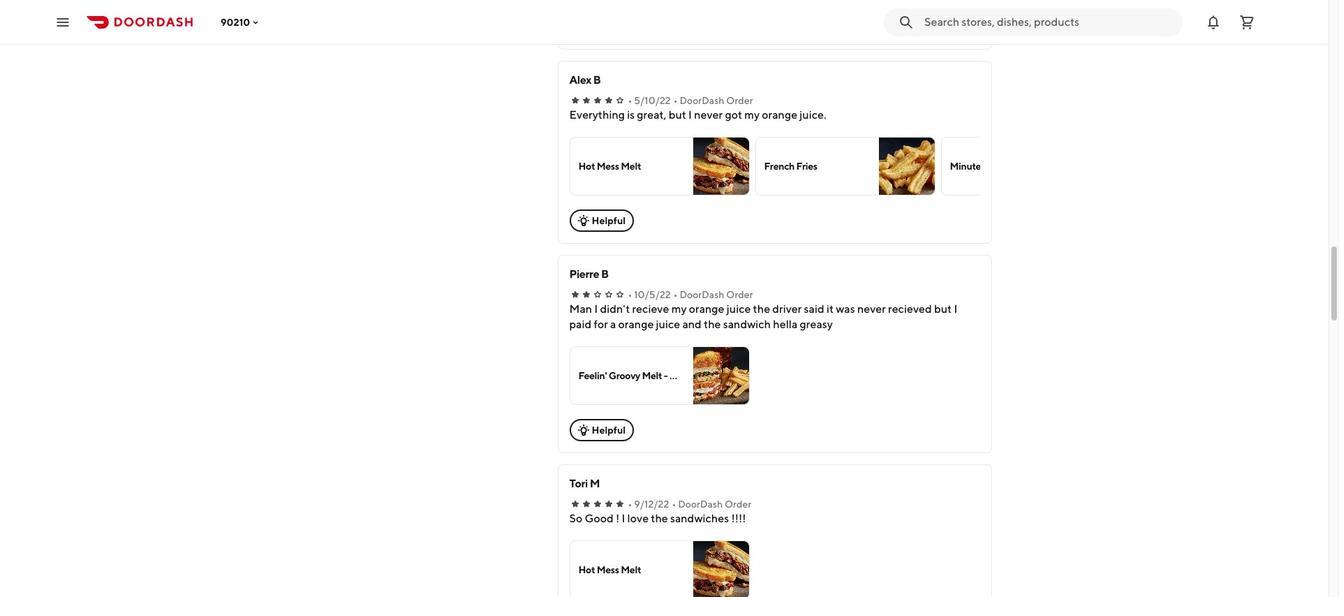 Task type: describe. For each thing, give the bounding box(es) containing it.
melt for pierre b
[[642, 370, 662, 381]]

groovy
[[609, 370, 641, 381]]

• left 9/12/22
[[628, 499, 632, 510]]

10/5/22
[[634, 289, 671, 300]]

order for alex b
[[727, 95, 753, 106]]

minute maid® orange juice
[[950, 161, 1073, 172]]

hot mess melt for tori m
[[579, 564, 641, 576]]

b for alex b
[[594, 73, 601, 87]]

pierre b
[[570, 268, 609, 281]]

tori
[[570, 477, 588, 490]]

5/10/22
[[634, 95, 671, 106]]

melt for alex b
[[621, 161, 641, 172]]

Store search: begin typing to search for stores available on DoorDash text field
[[925, 14, 1175, 30]]

combo
[[670, 370, 702, 381]]

hot mess melt image for tori m
[[693, 541, 749, 597]]

hot for tori
[[579, 564, 595, 576]]

notification bell image
[[1206, 14, 1223, 30]]

feelin'
[[579, 370, 607, 381]]

90210
[[221, 16, 250, 28]]

doordash for tori m
[[678, 499, 723, 510]]

hot mess melt button for tori m
[[570, 541, 750, 597]]

melt for tori m
[[621, 564, 641, 576]]

doordash for alex b
[[680, 95, 725, 106]]

pierre
[[570, 268, 599, 281]]

maid®
[[983, 161, 1013, 172]]

alex
[[570, 73, 592, 87]]

french fries
[[765, 161, 818, 172]]

• left 5/10/22
[[628, 95, 632, 106]]



Task type: vqa. For each thing, say whether or not it's contained in the screenshot.
Buffalo
no



Task type: locate. For each thing, give the bounding box(es) containing it.
0 vertical spatial doordash
[[680, 95, 725, 106]]

2 helpful button from the top
[[570, 419, 634, 441]]

hot for alex
[[579, 161, 595, 172]]

• 5/10/22 • doordash order
[[628, 95, 753, 106]]

• right "10/5/22"
[[674, 289, 678, 300]]

b right pierre
[[601, 268, 609, 281]]

melt left -
[[642, 370, 662, 381]]

0 vertical spatial hot mess melt
[[579, 161, 641, 172]]

1 hot mess melt from the top
[[579, 161, 641, 172]]

helpful button for pierre b
[[570, 419, 634, 441]]

helpful up m
[[592, 425, 626, 436]]

1 vertical spatial b
[[601, 268, 609, 281]]

m
[[590, 477, 600, 490]]

1 vertical spatial order
[[727, 289, 753, 300]]

open menu image
[[54, 14, 71, 30]]

feelin' groovy melt - combo image
[[693, 347, 749, 404]]

1 vertical spatial hot mess melt button
[[570, 541, 750, 597]]

1 vertical spatial helpful
[[592, 425, 626, 436]]

orange
[[1015, 161, 1048, 172]]

1 helpful from the top
[[592, 215, 626, 226]]

hot mess melt button
[[570, 137, 750, 196], [570, 541, 750, 597]]

helpful up pierre b
[[592, 215, 626, 226]]

1 vertical spatial melt
[[642, 370, 662, 381]]

2 hot mess melt image from the top
[[693, 541, 749, 597]]

minute
[[950, 161, 982, 172]]

0 vertical spatial hot mess melt button
[[570, 137, 750, 196]]

mess for m
[[597, 564, 619, 576]]

french
[[765, 161, 795, 172]]

• 9/12/22 • doordash order
[[628, 499, 752, 510]]

hot
[[579, 161, 595, 172], [579, 564, 595, 576]]

2 helpful from the top
[[592, 425, 626, 436]]

0 items, open order cart image
[[1239, 14, 1256, 30]]

melt inside "button"
[[642, 370, 662, 381]]

doordash right 9/12/22
[[678, 499, 723, 510]]

alex b
[[570, 73, 601, 87]]

tori m
[[570, 477, 600, 490]]

2 hot mess melt from the top
[[579, 564, 641, 576]]

minute maid® orange juice button
[[941, 137, 1122, 196]]

• 10/5/22 • doordash order
[[628, 289, 753, 300]]

0 vertical spatial melt
[[621, 161, 641, 172]]

1 vertical spatial hot mess melt
[[579, 564, 641, 576]]

melt
[[621, 161, 641, 172], [642, 370, 662, 381], [621, 564, 641, 576]]

hot mess melt image for alex b
[[693, 138, 749, 195]]

1 vertical spatial hot
[[579, 564, 595, 576]]

hot mess melt button down 9/12/22
[[570, 541, 750, 597]]

doordash for pierre b
[[680, 289, 725, 300]]

fries
[[797, 161, 818, 172]]

1 vertical spatial hot mess melt image
[[693, 541, 749, 597]]

helpful button up m
[[570, 419, 634, 441]]

helpful
[[592, 215, 626, 226], [592, 425, 626, 436]]

helpful for alex b
[[592, 215, 626, 226]]

helpful button for alex b
[[570, 210, 634, 232]]

helpful button up pierre b
[[570, 210, 634, 232]]

2 hot mess melt button from the top
[[570, 541, 750, 597]]

hot mess melt for alex b
[[579, 161, 641, 172]]

b right alex
[[594, 73, 601, 87]]

• right 9/12/22
[[672, 499, 676, 510]]

•
[[628, 95, 632, 106], [674, 95, 678, 106], [628, 289, 632, 300], [674, 289, 678, 300], [628, 499, 632, 510], [672, 499, 676, 510]]

-
[[664, 370, 668, 381]]

melt down 9/12/22
[[621, 564, 641, 576]]

doordash
[[680, 95, 725, 106], [680, 289, 725, 300], [678, 499, 723, 510]]

0 vertical spatial hot
[[579, 161, 595, 172]]

9/12/22
[[634, 499, 670, 510]]

2 vertical spatial doordash
[[678, 499, 723, 510]]

hot mess melt button down 5/10/22
[[570, 137, 750, 196]]

• right 5/10/22
[[674, 95, 678, 106]]

helpful for pierre b
[[592, 425, 626, 436]]

feelin' groovy melt - combo button
[[570, 346, 750, 405]]

2 vertical spatial order
[[725, 499, 752, 510]]

hot mess melt image
[[693, 138, 749, 195], [693, 541, 749, 597]]

2 vertical spatial melt
[[621, 564, 641, 576]]

hot mess melt
[[579, 161, 641, 172], [579, 564, 641, 576]]

hot mess melt button for alex b
[[570, 137, 750, 196]]

1 vertical spatial doordash
[[680, 289, 725, 300]]

mess for b
[[597, 161, 619, 172]]

1 hot mess melt button from the top
[[570, 137, 750, 196]]

2 mess from the top
[[597, 564, 619, 576]]

mess
[[597, 161, 619, 172], [597, 564, 619, 576]]

doordash right "10/5/22"
[[680, 289, 725, 300]]

french fries image
[[879, 138, 935, 195]]

1 vertical spatial mess
[[597, 564, 619, 576]]

0 vertical spatial helpful button
[[570, 210, 634, 232]]

1 hot mess melt image from the top
[[693, 138, 749, 195]]

juice
[[1050, 161, 1073, 172]]

1 vertical spatial helpful button
[[570, 419, 634, 441]]

0 vertical spatial mess
[[597, 161, 619, 172]]

helpful button
[[570, 210, 634, 232], [570, 419, 634, 441]]

b
[[594, 73, 601, 87], [601, 268, 609, 281]]

90210 button
[[221, 16, 261, 28]]

0 vertical spatial hot mess melt image
[[693, 138, 749, 195]]

doordash right 5/10/22
[[680, 95, 725, 106]]

order for pierre b
[[727, 289, 753, 300]]

feelin' groovy melt - combo
[[579, 370, 702, 381]]

0 vertical spatial b
[[594, 73, 601, 87]]

b for pierre b
[[601, 268, 609, 281]]

• left "10/5/22"
[[628, 289, 632, 300]]

0 vertical spatial helpful
[[592, 215, 626, 226]]

1 mess from the top
[[597, 161, 619, 172]]

1 helpful button from the top
[[570, 210, 634, 232]]

2 hot from the top
[[579, 564, 595, 576]]

0 vertical spatial order
[[727, 95, 753, 106]]

order
[[727, 95, 753, 106], [727, 289, 753, 300], [725, 499, 752, 510]]

order for tori m
[[725, 499, 752, 510]]

1 hot from the top
[[579, 161, 595, 172]]

french fries button
[[756, 137, 936, 196]]

melt down 5/10/22
[[621, 161, 641, 172]]



